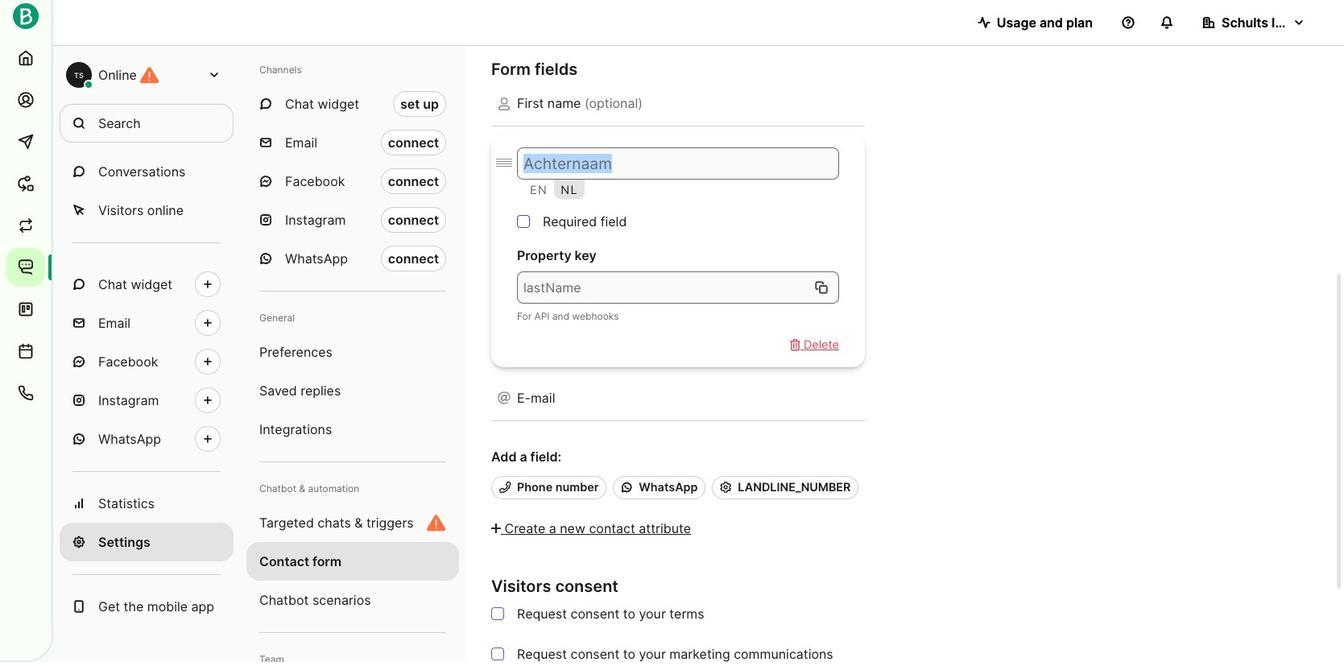 Task type: describe. For each thing, give the bounding box(es) containing it.
request consent to your terms
[[517, 605, 704, 621]]

marketing
[[670, 646, 730, 662]]

required field
[[543, 214, 627, 230]]

up
[[423, 96, 439, 112]]

whatsapp link
[[60, 420, 234, 458]]

required
[[543, 214, 597, 230]]

statistics link
[[60, 484, 234, 523]]

instagram link
[[60, 381, 234, 420]]

1 vertical spatial email
[[98, 315, 131, 331]]

chats
[[318, 515, 351, 531]]

inc
[[1272, 14, 1291, 31]]

the
[[124, 598, 144, 615]]

preferences
[[259, 344, 333, 360]]

form fields
[[491, 60, 578, 79]]

conversations link
[[60, 152, 234, 191]]

scenarios
[[312, 592, 371, 608]]

add a field :
[[491, 448, 562, 464]]

search
[[98, 115, 141, 131]]

integrations
[[259, 421, 332, 437]]

Achternaam text field
[[517, 148, 839, 180]]

0 horizontal spatial &
[[299, 482, 305, 495]]

fields
[[535, 60, 578, 79]]

automation
[[308, 482, 359, 495]]

connect for instagram
[[388, 212, 439, 228]]

channels
[[259, 64, 302, 76]]

chatbot scenarios link
[[246, 581, 459, 619]]

consent for visitors consent
[[555, 576, 619, 596]]

form
[[491, 60, 531, 79]]

e-mail
[[517, 389, 555, 406]]

contact form link
[[246, 542, 459, 581]]

replies
[[301, 383, 341, 399]]

saved replies
[[259, 383, 341, 399]]

landline_number
[[738, 480, 851, 494]]

contact form
[[259, 553, 342, 569]]

create a new contact attribute link
[[491, 520, 691, 536]]

for
[[517, 310, 532, 322]]

1 vertical spatial facebook
[[98, 354, 158, 370]]

conversations
[[98, 163, 186, 180]]

visitors consent
[[491, 576, 619, 596]]

consent for request consent to your terms
[[571, 605, 620, 621]]

connect for whatsapp
[[388, 250, 439, 267]]

visitors online
[[98, 202, 184, 218]]

)
[[638, 95, 643, 111]]

for api and webhooks
[[517, 310, 619, 322]]

chat widget link
[[60, 265, 234, 304]]

(
[[585, 95, 589, 111]]

attribute
[[639, 520, 691, 536]]

en
[[530, 183, 548, 197]]

connect for email
[[388, 135, 439, 151]]

create
[[505, 520, 545, 536]]

chatbot for chatbot scenarios
[[259, 592, 309, 608]]

name
[[548, 95, 581, 111]]

your for marketing
[[639, 646, 666, 662]]

optional
[[589, 95, 638, 111]]

connect for facebook
[[388, 173, 439, 189]]

set
[[400, 96, 420, 112]]

chatbot & automation
[[259, 482, 359, 495]]

e-mail button
[[491, 375, 865, 420]]

a for add
[[520, 448, 527, 464]]

search link
[[60, 104, 234, 143]]

usage and plan button
[[965, 6, 1106, 39]]

to for marketing
[[623, 646, 635, 662]]

:
[[558, 448, 562, 464]]

0 vertical spatial email
[[285, 135, 317, 151]]

terms
[[670, 605, 704, 621]]

property
[[517, 248, 572, 264]]

saved replies link
[[246, 371, 459, 410]]

delete button
[[790, 336, 839, 354]]

phone
[[517, 480, 553, 494]]

online
[[147, 202, 184, 218]]

mobile
[[147, 598, 188, 615]]

visitors for visitors consent
[[491, 576, 551, 596]]

property key
[[517, 248, 597, 264]]

and inside usage and plan button
[[1040, 14, 1063, 31]]

0 vertical spatial field
[[601, 214, 627, 230]]

1 horizontal spatial whatsapp
[[285, 250, 348, 267]]

settings link
[[60, 523, 234, 561]]

general
[[259, 312, 295, 324]]

communications
[[734, 646, 833, 662]]

triggers
[[366, 515, 414, 531]]

e-
[[517, 389, 531, 406]]

0 vertical spatial chat
[[285, 96, 314, 112]]

nl
[[561, 183, 578, 197]]



Task type: vqa. For each thing, say whether or not it's contained in the screenshot.
Chat widget
yes



Task type: locate. For each thing, give the bounding box(es) containing it.
2 connect from the top
[[388, 173, 439, 189]]

0 horizontal spatial visitors
[[98, 202, 144, 218]]

1 horizontal spatial facebook
[[285, 173, 345, 189]]

chat up email link
[[98, 276, 127, 292]]

connect
[[388, 135, 439, 151], [388, 173, 439, 189], [388, 212, 439, 228], [388, 250, 439, 267]]

schults
[[1222, 14, 1269, 31]]

to
[[623, 605, 635, 621], [623, 646, 635, 662]]

request for request consent to your marketing communications
[[517, 646, 567, 662]]

1 horizontal spatial and
[[1040, 14, 1063, 31]]

get the mobile app link
[[60, 587, 234, 626]]

chat down channels
[[285, 96, 314, 112]]

1 vertical spatial consent
[[571, 605, 620, 621]]

1 horizontal spatial a
[[549, 520, 556, 536]]

statistics
[[98, 495, 155, 511]]

phone number button
[[491, 476, 607, 499]]

2 chatbot from the top
[[259, 592, 309, 608]]

whatsapp up the attribute
[[639, 480, 698, 494]]

visitors down create
[[491, 576, 551, 596]]

whatsapp
[[285, 250, 348, 267], [98, 431, 161, 447], [639, 480, 698, 494]]

0 horizontal spatial widget
[[131, 276, 172, 292]]

1 horizontal spatial &
[[355, 515, 363, 531]]

visitors
[[98, 202, 144, 218], [491, 576, 551, 596]]

online
[[98, 67, 137, 83]]

2 horizontal spatial whatsapp
[[639, 480, 698, 494]]

your for terms
[[639, 605, 666, 621]]

widget
[[318, 96, 359, 112], [131, 276, 172, 292]]

integrations link
[[246, 410, 459, 449]]

field right 'required' in the top of the page
[[601, 214, 627, 230]]

0 horizontal spatial whatsapp
[[98, 431, 161, 447]]

contact
[[259, 553, 309, 569]]

1 connect from the top
[[388, 135, 439, 151]]

0 vertical spatial widget
[[318, 96, 359, 112]]

1 horizontal spatial field
[[601, 214, 627, 230]]

chat widget up email link
[[98, 276, 172, 292]]

nl button
[[554, 180, 585, 199]]

preferences link
[[246, 333, 459, 371]]

consent down request consent to your terms
[[571, 646, 620, 662]]

1 vertical spatial instagram
[[98, 392, 159, 408]]

facebook link
[[60, 342, 234, 381]]

email down channels
[[285, 135, 317, 151]]

to for terms
[[623, 605, 635, 621]]

1 vertical spatial visitors
[[491, 576, 551, 596]]

and right api on the top left of the page
[[552, 310, 570, 322]]

1 vertical spatial widget
[[131, 276, 172, 292]]

get the mobile app
[[98, 598, 214, 615]]

2 vertical spatial whatsapp
[[639, 480, 698, 494]]

chatbot for chatbot & automation
[[259, 482, 296, 495]]

chat widget
[[285, 96, 359, 112], [98, 276, 172, 292]]

plan
[[1066, 14, 1093, 31]]

1 vertical spatial a
[[549, 520, 556, 536]]

new
[[560, 520, 585, 536]]

1 vertical spatial chatbot
[[259, 592, 309, 608]]

targeted chats & triggers
[[259, 515, 414, 531]]

your left 'marketing'
[[639, 646, 666, 662]]

& right chats
[[355, 515, 363, 531]]

landline_number button
[[712, 476, 859, 499]]

consent
[[555, 576, 619, 596], [571, 605, 620, 621], [571, 646, 620, 662]]

whatsapp button
[[613, 476, 706, 499]]

usage
[[997, 14, 1037, 31]]

visitors for visitors online
[[98, 202, 144, 218]]

0 vertical spatial a
[[520, 448, 527, 464]]

request consent to your marketing communications
[[517, 646, 833, 662]]

a right add
[[520, 448, 527, 464]]

en button
[[524, 180, 554, 199]]

0 horizontal spatial chat
[[98, 276, 127, 292]]

consent for request consent to your marketing communications
[[571, 646, 620, 662]]

0 horizontal spatial email
[[98, 315, 131, 331]]

phone number
[[517, 480, 599, 494]]

0 vertical spatial chatbot
[[259, 482, 296, 495]]

request
[[517, 605, 567, 621], [517, 646, 567, 662]]

1 horizontal spatial chat
[[285, 96, 314, 112]]

visitors down conversations
[[98, 202, 144, 218]]

1 vertical spatial &
[[355, 515, 363, 531]]

your
[[639, 605, 666, 621], [639, 646, 666, 662]]

a left new
[[549, 520, 556, 536]]

0 vertical spatial consent
[[555, 576, 619, 596]]

and left plan
[[1040, 14, 1063, 31]]

facebook
[[285, 173, 345, 189], [98, 354, 158, 370]]

0 vertical spatial and
[[1040, 14, 1063, 31]]

request for request consent to your terms
[[517, 605, 567, 621]]

webhooks
[[572, 310, 619, 322]]

2 vertical spatial consent
[[571, 646, 620, 662]]

4 connect from the top
[[388, 250, 439, 267]]

&
[[299, 482, 305, 495], [355, 515, 363, 531]]

1 vertical spatial your
[[639, 646, 666, 662]]

0 vertical spatial chat widget
[[285, 96, 359, 112]]

number
[[556, 480, 599, 494]]

1 vertical spatial chat
[[98, 276, 127, 292]]

1 chatbot from the top
[[259, 482, 296, 495]]

1 horizontal spatial email
[[285, 135, 317, 151]]

to down request consent to your terms
[[623, 646, 635, 662]]

0 horizontal spatial facebook
[[98, 354, 158, 370]]

form
[[312, 553, 342, 569]]

contact
[[589, 520, 635, 536]]

a for create
[[549, 520, 556, 536]]

0 vertical spatial your
[[639, 605, 666, 621]]

set up
[[400, 96, 439, 112]]

your left terms
[[639, 605, 666, 621]]

3 connect from the top
[[388, 212, 439, 228]]

1 your from the top
[[639, 605, 666, 621]]

first
[[517, 95, 544, 111]]

to left terms
[[623, 605, 635, 621]]

chatbot down contact
[[259, 592, 309, 608]]

targeted
[[259, 515, 314, 531]]

1 to from the top
[[623, 605, 635, 621]]

consent down "visitors consent"
[[571, 605, 620, 621]]

widget inside chat widget link
[[131, 276, 172, 292]]

whatsapp inside button
[[639, 480, 698, 494]]

mail
[[531, 389, 555, 406]]

chatbot
[[259, 482, 296, 495], [259, 592, 309, 608]]

settings
[[98, 534, 150, 550]]

0 vertical spatial visitors
[[98, 202, 144, 218]]

visitors online link
[[60, 191, 234, 230]]

& left automation
[[299, 482, 305, 495]]

1 horizontal spatial visitors
[[491, 576, 551, 596]]

1 horizontal spatial instagram
[[285, 212, 346, 228]]

1 vertical spatial whatsapp
[[98, 431, 161, 447]]

widget left set
[[318, 96, 359, 112]]

usage and plan
[[997, 14, 1093, 31]]

key
[[575, 248, 597, 264]]

delete
[[804, 338, 839, 351]]

email
[[285, 135, 317, 151], [98, 315, 131, 331]]

0 vertical spatial instagram
[[285, 212, 346, 228]]

1 vertical spatial chat widget
[[98, 276, 172, 292]]

consent up request consent to your terms
[[555, 576, 619, 596]]

0 vertical spatial to
[[623, 605, 635, 621]]

1 horizontal spatial widget
[[318, 96, 359, 112]]

0 horizontal spatial a
[[520, 448, 527, 464]]

chatbot scenarios
[[259, 592, 371, 608]]

0 horizontal spatial instagram
[[98, 392, 159, 408]]

Property key text field
[[517, 272, 839, 304]]

2 to from the top
[[623, 646, 635, 662]]

whatsapp down instagram link at the left bottom of page
[[98, 431, 161, 447]]

chat widget down channels
[[285, 96, 359, 112]]

1 vertical spatial field
[[530, 448, 558, 464]]

schults inc
[[1222, 14, 1291, 31]]

1 vertical spatial and
[[552, 310, 570, 322]]

first name ( optional )
[[517, 95, 643, 111]]

2 request from the top
[[517, 646, 567, 662]]

schults inc button
[[1190, 6, 1318, 39]]

chat
[[285, 96, 314, 112], [98, 276, 127, 292]]

1 request from the top
[[517, 605, 567, 621]]

0 vertical spatial &
[[299, 482, 305, 495]]

2 your from the top
[[639, 646, 666, 662]]

1 vertical spatial to
[[623, 646, 635, 662]]

1 vertical spatial request
[[517, 646, 567, 662]]

0 horizontal spatial field
[[530, 448, 558, 464]]

email up facebook link
[[98, 315, 131, 331]]

whatsapp up 'general'
[[285, 250, 348, 267]]

a
[[520, 448, 527, 464], [549, 520, 556, 536]]

app
[[191, 598, 214, 615]]

add
[[491, 448, 517, 464]]

copy image
[[815, 281, 828, 294]]

0 vertical spatial request
[[517, 605, 567, 621]]

0 vertical spatial facebook
[[285, 173, 345, 189]]

get
[[98, 598, 120, 615]]

chatbot up targeted
[[259, 482, 296, 495]]

create a new contact attribute
[[505, 520, 691, 536]]

field up phone number button
[[530, 448, 558, 464]]

widget up email link
[[131, 276, 172, 292]]

saved
[[259, 383, 297, 399]]

0 horizontal spatial and
[[552, 310, 570, 322]]

0 horizontal spatial chat widget
[[98, 276, 172, 292]]

ts
[[74, 70, 84, 79]]

api
[[534, 310, 550, 322]]

email link
[[60, 304, 234, 342]]

0 vertical spatial whatsapp
[[285, 250, 348, 267]]

targeted chats & triggers link
[[246, 503, 459, 542]]

1 horizontal spatial chat widget
[[285, 96, 359, 112]]



